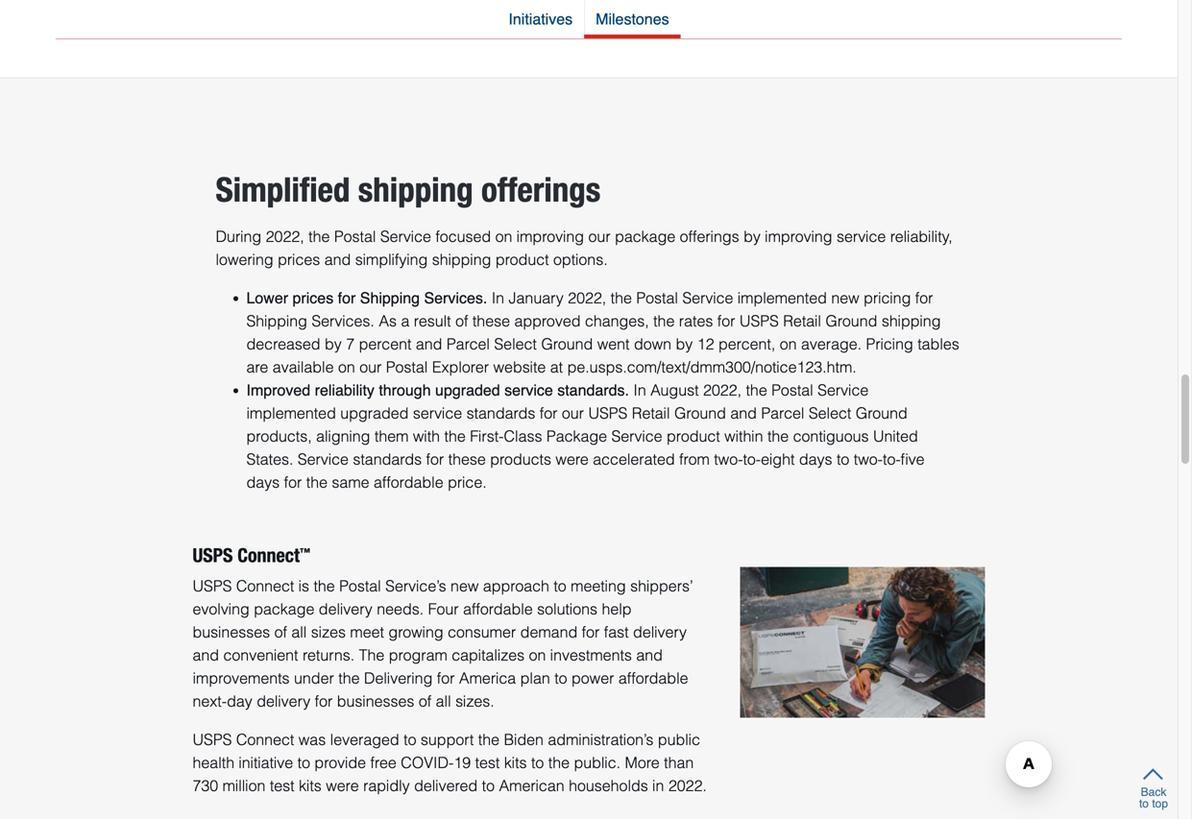 Task type: describe. For each thing, give the bounding box(es) containing it.
for down program
[[437, 670, 455, 688]]

fast
[[604, 624, 629, 642]]

19
[[454, 755, 471, 772]]

rates
[[679, 313, 714, 330]]

the up down
[[654, 313, 675, 330]]

united
[[874, 428, 919, 446]]

five
[[901, 451, 925, 469]]

pricing
[[867, 336, 914, 353]]

shipping inside in january 2022, the postal service implemented new pricing for shipping services. as a result of these approved changes, the rates for usps retail ground shipping decreased by 7 percent and parcel select ground went down by 12 percent, on average. pricing tables are available on our postal explorer website at pe.usps.com/text/dmm300/notice123.htm.
[[882, 313, 942, 330]]

select inside in january 2022, the postal service implemented new pricing for shipping services. as a result of these approved changes, the rates for usps retail ground shipping decreased by 7 percent and parcel select ground went down by 12 percent, on average. pricing tables are available on our postal explorer website at pe.usps.com/text/dmm300/notice123.htm.
[[494, 336, 537, 353]]

new inside usps connect is the postal service's new approach to meeting shippers' evolving package delivery needs. four affordable solutions help businesses of all sizes meet growing consumer demand for fast delivery and convenient returns. the program capitalizes on investments and improvements under the delivering for america plan to power affordable next-day delivery for businesses of all sizes.
[[451, 578, 479, 596]]

services. inside in january 2022, the postal service implemented new pricing for shipping services. as a result of these approved changes, the rates for usps retail ground shipping decreased by 7 percent and parcel select ground went down by 12 percent, on average. pricing tables are available on our postal explorer website at pe.usps.com/text/dmm300/notice123.htm.
[[312, 313, 375, 330]]

million
[[223, 778, 266, 796]]

postal for retail
[[772, 382, 814, 400]]

0 vertical spatial upgraded
[[435, 382, 500, 400]]

new inside in january 2022, the postal service implemented new pricing for shipping services. as a result of these approved changes, the rates for usps retail ground shipping decreased by 7 percent and parcel select ground went down by 12 percent, on average. pricing tables are available on our postal explorer website at pe.usps.com/text/dmm300/notice123.htm.
[[832, 289, 860, 307]]

package inside usps connect is the postal service's new approach to meeting shippers' evolving package delivery needs. four affordable solutions help businesses of all sizes meet growing consumer demand for fast delivery and convenient returns. the program capitalizes on investments and improvements under the delivering for america plan to power affordable next-day delivery for businesses of all sizes.
[[254, 601, 315, 619]]

the down percent,
[[746, 382, 768, 400]]

solutions
[[537, 601, 598, 619]]

to right 'delivered'
[[482, 778, 495, 796]]

for down with
[[426, 451, 444, 469]]

aligning
[[316, 428, 371, 446]]

0 vertical spatial businesses
[[193, 624, 270, 642]]

prices inside "during 2022, the postal service focused on improving our package offerings by improving service reliability, lowering prices and simplifying shipping product options."
[[278, 251, 320, 269]]

press release link
[[518, 4, 637, 35]]

service down "average."
[[818, 382, 869, 400]]

our inside in august 2022, the postal service implemented upgraded service standards for our usps retail ground and parcel select ground products, aligning them with the first-class package service product within the contiguous united states. service standards for these products were accelerated from two-to-eight days to two-to-five days for the same affordable price.
[[562, 405, 584, 423]]

needs.
[[377, 601, 424, 619]]

from
[[680, 451, 710, 469]]

press release
[[531, 11, 625, 28]]

shipping inside "during 2022, the postal service focused on improving our package offerings by improving service reliability, lowering prices and simplifying shipping product options."
[[432, 251, 492, 269]]

delivering
[[364, 670, 433, 688]]

0 vertical spatial shipping
[[360, 289, 420, 307]]

households
[[569, 778, 649, 796]]

result
[[414, 313, 451, 330]]

lower prices for shipping services.
[[247, 289, 488, 307]]

growing
[[389, 624, 444, 642]]

next-
[[193, 693, 227, 711]]

the up american
[[549, 755, 570, 772]]

service inside "during 2022, the postal service focused on improving our package offerings by improving service reliability, lowering prices and simplifying shipping product options."
[[381, 228, 432, 246]]

at
[[551, 359, 563, 376]]

decreased
[[247, 336, 321, 353]]

shippers'
[[631, 578, 694, 596]]

administration's
[[548, 732, 654, 749]]

to up american
[[532, 755, 544, 772]]

the right with
[[445, 428, 466, 446]]

of inside in january 2022, the postal service implemented new pricing for shipping services. as a result of these approved changes, the rates for usps retail ground shipping decreased by 7 percent and parcel select ground went down by 12 percent, on average. pricing tables are available on our postal explorer website at pe.usps.com/text/dmm300/notice123.htm.
[[456, 313, 469, 330]]

improvements
[[193, 670, 290, 688]]

free
[[371, 755, 397, 772]]

press
[[531, 11, 570, 28]]

1 horizontal spatial days
[[800, 451, 833, 469]]

options.
[[554, 251, 608, 269]]

connect for usps connect is the postal service's new approach to meeting shippers' evolving package delivery needs. four affordable solutions help businesses of all sizes meet growing consumer demand for fast delivery and convenient returns. the program capitalizes on investments and improvements under the delivering for america plan to power affordable next-day delivery for businesses of all sizes.
[[236, 578, 294, 596]]

power
[[572, 670, 615, 688]]

august
[[651, 382, 699, 400]]

focused
[[436, 228, 491, 246]]

implemented for new
[[738, 289, 828, 307]]

0 horizontal spatial by
[[325, 336, 342, 353]]

implemented for upgraded
[[247, 405, 336, 423]]

the up changes,
[[611, 289, 632, 307]]

eight
[[761, 451, 795, 469]]

america
[[459, 670, 516, 688]]

simplifying
[[355, 251, 428, 269]]

investments
[[550, 647, 632, 665]]

select inside in august 2022, the postal service implemented upgraded service standards for our usps retail ground and parcel select ground products, aligning them with the first-class package service product within the contiguous united states. service standards for these products were accelerated from two-to-eight days to two-to-five days for the same affordable price.
[[809, 405, 852, 423]]

were inside usps connect was leveraged to support the biden administration's public health initiative to provide free covid-19 test kits to the public. more than 730 million test kits were rapidly delivered to american households in 2022.
[[326, 778, 359, 796]]

service's
[[386, 578, 447, 596]]

and right investments
[[637, 647, 663, 665]]

improved reliability through upgraded service standards.
[[247, 382, 630, 400]]

states.
[[247, 451, 294, 469]]

for right rates
[[718, 313, 736, 330]]

biden
[[504, 732, 544, 749]]

down
[[634, 336, 672, 353]]

more
[[625, 755, 660, 772]]

plan
[[521, 670, 551, 688]]

program
[[389, 647, 448, 665]]

lower
[[247, 289, 288, 307]]

four
[[428, 601, 459, 619]]

percent,
[[719, 336, 776, 353]]

2022, inside "during 2022, the postal service focused on improving our package offerings by improving service reliability, lowering prices and simplifying shipping product options."
[[266, 228, 304, 246]]

day
[[227, 693, 253, 711]]

connect for usps connect ™
[[238, 545, 300, 567]]

provide
[[315, 755, 366, 772]]

our inside in january 2022, the postal service implemented new pricing for shipping services. as a result of these approved changes, the rates for usps retail ground shipping decreased by 7 percent and parcel select ground went down by 12 percent, on average. pricing tables are available on our postal explorer website at pe.usps.com/text/dmm300/notice123.htm.
[[360, 359, 382, 376]]

returns.
[[303, 647, 355, 665]]

connect for usps connect was leveraged to support the biden administration's public health initiative to provide free covid-19 test kits to the public. more than 730 million test kits were rapidly delivered to american households in 2022.
[[236, 732, 294, 749]]

1 horizontal spatial by
[[676, 336, 693, 353]]

7
[[346, 336, 355, 353]]

2 two- from the left
[[854, 451, 883, 469]]

to up covid-
[[404, 732, 417, 749]]

on inside usps connect is the postal service's new approach to meeting shippers' evolving package delivery needs. four affordable solutions help businesses of all sizes meet growing consumer demand for fast delivery and convenient returns. the program capitalizes on investments and improvements under the delivering for america plan to power affordable next-day delivery for businesses of all sizes.
[[529, 647, 546, 665]]

0 vertical spatial offerings
[[482, 170, 601, 210]]

1 vertical spatial days
[[247, 474, 280, 492]]

rapidly
[[363, 778, 410, 796]]

1 vertical spatial all
[[436, 693, 451, 711]]

ground down the august
[[675, 405, 727, 423]]

and up improvements
[[193, 647, 219, 665]]

contiguous
[[794, 428, 869, 446]]

0 vertical spatial delivery
[[319, 601, 373, 619]]

covid-
[[401, 755, 454, 772]]

consumer
[[448, 624, 516, 642]]

usps inside in august 2022, the postal service implemented upgraded service standards for our usps retail ground and parcel select ground products, aligning them with the first-class package service product within the contiguous united states. service standards for these products were accelerated from two-to-eight days to two-to-five days for the same affordable price.
[[589, 405, 628, 423]]

ground up at
[[541, 336, 593, 353]]

2022, for improved reliability through upgraded service standards.
[[704, 382, 742, 400]]

0 vertical spatial shipping
[[358, 170, 474, 210]]

simplified
[[216, 170, 350, 210]]

in for august
[[634, 382, 647, 400]]

service inside in january 2022, the postal service implemented new pricing for shipping services. as a result of these approved changes, the rates for usps retail ground shipping decreased by 7 percent and parcel select ground went down by 12 percent, on average. pricing tables are available on our postal explorer website at pe.usps.com/text/dmm300/notice123.htm.
[[683, 289, 734, 307]]

tables
[[918, 336, 960, 353]]

1 vertical spatial of
[[275, 624, 287, 642]]

under
[[294, 670, 334, 688]]

package inside "during 2022, the postal service focused on improving our package offerings by improving service reliability, lowering prices and simplifying shipping product options."
[[615, 228, 676, 246]]

on inside "during 2022, the postal service focused on improving our package offerings by improving service reliability, lowering prices and simplifying shipping product options."
[[496, 228, 513, 246]]

product inside in august 2022, the postal service implemented upgraded service standards for our usps retail ground and parcel select ground products, aligning them with the first-class package service product within the contiguous united states. service standards for these products were accelerated from two-to-eight days to two-to-five days for the same affordable price.
[[667, 428, 721, 446]]

website
[[494, 359, 546, 376]]

2022, for lower prices for shipping services.
[[568, 289, 607, 307]]

2 vertical spatial affordable
[[619, 670, 689, 688]]

during
[[216, 228, 262, 246]]

delivered
[[414, 778, 478, 796]]

back
[[1142, 786, 1167, 800]]

1 horizontal spatial test
[[475, 755, 500, 772]]

the left same
[[306, 474, 328, 492]]

1 horizontal spatial standards
[[467, 405, 536, 423]]

initiative
[[239, 755, 293, 772]]

the down returns.
[[339, 670, 360, 688]]

retail inside in january 2022, the postal service implemented new pricing for shipping services. as a result of these approved changes, the rates for usps retail ground shipping decreased by 7 percent and parcel select ground went down by 12 percent, on average. pricing tables are available on our postal explorer website at pe.usps.com/text/dmm300/notice123.htm.
[[784, 313, 822, 330]]

a
[[401, 313, 410, 330]]

0 vertical spatial kits
[[504, 755, 527, 772]]

in for january
[[492, 289, 505, 307]]

sizes.
[[456, 693, 495, 711]]

service down aligning
[[298, 451, 349, 469]]

january
[[509, 289, 564, 307]]

meet
[[350, 624, 384, 642]]

0 horizontal spatial kits
[[299, 778, 322, 796]]

demand
[[521, 624, 578, 642]]

the inside "during 2022, the postal service focused on improving our package offerings by improving service reliability, lowering prices and simplifying shipping product options."
[[309, 228, 330, 246]]

was
[[299, 732, 326, 749]]

average.
[[802, 336, 862, 353]]

first-
[[470, 428, 504, 446]]

1 vertical spatial service
[[505, 382, 553, 400]]

the left biden
[[478, 732, 500, 749]]



Task type: locate. For each thing, give the bounding box(es) containing it.
2 vertical spatial 2022,
[[704, 382, 742, 400]]

and inside in august 2022, the postal service implemented upgraded service standards for our usps retail ground and parcel select ground products, aligning them with the first-class package service product within the contiguous united states. service standards for these products were accelerated from two-to-eight days to two-to-five days for the same affordable price.
[[731, 405, 757, 423]]

shipping up decreased
[[247, 313, 308, 330]]

prices right lower
[[293, 289, 334, 307]]

2 vertical spatial our
[[562, 405, 584, 423]]

retail inside in august 2022, the postal service implemented upgraded service standards for our usps retail ground and parcel select ground products, aligning them with the first-class package service product within the contiguous united states. service standards for these products were accelerated from two-to-eight days to two-to-five days for the same affordable price.
[[632, 405, 670, 423]]

services. up 7
[[312, 313, 375, 330]]

ground up united
[[856, 405, 908, 423]]

reliability
[[315, 382, 375, 400]]

postal up "contiguous"
[[772, 382, 814, 400]]

by
[[744, 228, 761, 246], [325, 336, 342, 353], [676, 336, 693, 353]]

1 horizontal spatial service
[[505, 382, 553, 400]]

within
[[725, 428, 764, 446]]

initiatives
[[509, 10, 573, 28]]

1 vertical spatial standards
[[353, 451, 422, 469]]

of right result
[[456, 313, 469, 330]]

in inside in august 2022, the postal service implemented upgraded service standards for our usps retail ground and parcel select ground products, aligning them with the first-class package service product within the contiguous united states. service standards for these products were accelerated from two-to-eight days to two-to-five days for the same affordable price.
[[634, 382, 647, 400]]

these down the "january"
[[473, 313, 510, 330]]

2 horizontal spatial our
[[589, 228, 611, 246]]

services. up result
[[424, 289, 488, 307]]

these up price.
[[449, 451, 486, 469]]

0 horizontal spatial improving
[[517, 228, 585, 246]]

service
[[381, 228, 432, 246], [683, 289, 734, 307], [818, 382, 869, 400], [612, 428, 663, 446], [298, 451, 349, 469]]

to right the plan
[[555, 670, 568, 688]]

test
[[475, 755, 500, 772], [270, 778, 295, 796]]

postal up needs.
[[339, 578, 381, 596]]

0 horizontal spatial parcel
[[447, 336, 490, 353]]

12
[[698, 336, 715, 353]]

health
[[193, 755, 235, 772]]

connect up initiative
[[236, 732, 294, 749]]

0 horizontal spatial shipping
[[247, 313, 308, 330]]

1 horizontal spatial package
[[615, 228, 676, 246]]

postal
[[334, 228, 376, 246], [637, 289, 679, 307], [386, 359, 428, 376], [772, 382, 814, 400], [339, 578, 381, 596]]

pe.usps.com/text/dmm300/notice123.htm.
[[568, 359, 857, 376]]

package
[[615, 228, 676, 246], [254, 601, 315, 619]]

0 horizontal spatial implemented
[[247, 405, 336, 423]]

parcel inside in august 2022, the postal service implemented upgraded service standards for our usps retail ground and parcel select ground products, aligning them with the first-class package service product within the contiguous united states. service standards for these products were accelerated from two-to-eight days to two-to-five days for the same affordable price.
[[762, 405, 805, 423]]

1 vertical spatial upgraded
[[341, 405, 409, 423]]

leveraged
[[330, 732, 400, 749]]

sizes
[[311, 624, 346, 642]]

2022, up changes,
[[568, 289, 607, 307]]

service up accelerated
[[612, 428, 663, 446]]

than
[[664, 755, 694, 772]]

implemented inside in august 2022, the postal service implemented upgraded service standards for our usps retail ground and parcel select ground products, aligning them with the first-class package service product within the contiguous united states. service standards for these products were accelerated from two-to-eight days to two-to-five days for the same affordable price.
[[247, 405, 336, 423]]

our down percent
[[360, 359, 382, 376]]

to down was
[[298, 755, 310, 772]]

shipping up focused
[[358, 170, 474, 210]]

usps for usps connect ™
[[193, 545, 233, 567]]

standards
[[467, 405, 536, 423], [353, 451, 422, 469]]

postal inside usps connect is the postal service's new approach to meeting shippers' evolving package delivery needs. four affordable solutions help businesses of all sizes meet growing consumer demand for fast delivery and convenient returns. the program capitalizes on investments and improvements under the delivering for america plan to power affordable next-day delivery for businesses of all sizes.
[[339, 578, 381, 596]]

businesses down evolving
[[193, 624, 270, 642]]

2 vertical spatial service
[[413, 405, 462, 423]]

0 horizontal spatial select
[[494, 336, 537, 353]]

as
[[379, 313, 397, 330]]

1 horizontal spatial to-
[[883, 451, 901, 469]]

0 horizontal spatial all
[[292, 624, 307, 642]]

connect inside usps connect was leveraged to support the biden administration's public health initiative to provide free covid-19 test kits to the public. more than 730 million test kits were rapidly delivered to american households in 2022.
[[236, 732, 294, 749]]

product inside "during 2022, the postal service focused on improving our package offerings by improving service reliability, lowering prices and simplifying shipping product options."
[[496, 251, 549, 269]]

the up eight
[[768, 428, 789, 446]]

prices up lower
[[278, 251, 320, 269]]

1 two- from the left
[[714, 451, 743, 469]]

price.
[[448, 474, 487, 492]]

2022, inside in january 2022, the postal service implemented new pricing for shipping services. as a result of these approved changes, the rates for usps retail ground shipping decreased by 7 percent and parcel select ground went down by 12 percent, on average. pricing tables are available on our postal explorer website at pe.usps.com/text/dmm300/notice123.htm.
[[568, 289, 607, 307]]

initiatives link
[[497, 0, 585, 38]]

parcel inside in january 2022, the postal service implemented new pricing for shipping services. as a result of these approved changes, the rates for usps retail ground shipping decreased by 7 percent and parcel select ground went down by 12 percent, on average. pricing tables are available on our postal explorer website at pe.usps.com/text/dmm300/notice123.htm.
[[447, 336, 490, 353]]

simplified shipping offerings
[[216, 170, 601, 210]]

1 vertical spatial were
[[326, 778, 359, 796]]

postal up through
[[386, 359, 428, 376]]

capitalizes
[[452, 647, 525, 665]]

1 vertical spatial kits
[[299, 778, 322, 796]]

2 horizontal spatial of
[[456, 313, 469, 330]]

product up from
[[667, 428, 721, 446]]

1 vertical spatial delivery
[[633, 624, 687, 642]]

and inside in january 2022, the postal service implemented new pricing for shipping services. as a result of these approved changes, the rates for usps retail ground shipping decreased by 7 percent and parcel select ground went down by 12 percent, on average. pricing tables are available on our postal explorer website at pe.usps.com/text/dmm300/notice123.htm.
[[416, 336, 443, 353]]

0 horizontal spatial in
[[492, 289, 505, 307]]

top
[[1153, 798, 1169, 811]]

select up "contiguous"
[[809, 405, 852, 423]]

upgraded up them at the left of the page
[[341, 405, 409, 423]]

upgraded down explorer
[[435, 382, 500, 400]]

1 to- from the left
[[743, 451, 761, 469]]

0 horizontal spatial service
[[413, 405, 462, 423]]

0 horizontal spatial days
[[247, 474, 280, 492]]

1 vertical spatial retail
[[632, 405, 670, 423]]

1 horizontal spatial kits
[[504, 755, 527, 772]]

usps connect promo image image
[[741, 568, 986, 719]]

connect down 'usps connect ™' on the bottom left of page
[[236, 578, 294, 596]]

for down states.
[[284, 474, 302, 492]]

to- down within
[[743, 451, 761, 469]]

0 horizontal spatial were
[[326, 778, 359, 796]]

on up the reliability
[[338, 359, 355, 376]]

1 horizontal spatial 2022,
[[568, 289, 607, 307]]

were inside in august 2022, the postal service implemented upgraded service standards for our usps retail ground and parcel select ground products, aligning them with the first-class package service product within the contiguous united states. service standards for these products were accelerated from two-to-eight days to two-to-five days for the same affordable price.
[[556, 451, 589, 469]]

1 horizontal spatial delivery
[[319, 601, 373, 619]]

2022, inside in august 2022, the postal service implemented upgraded service standards for our usps retail ground and parcel select ground products, aligning them with the first-class package service product within the contiguous united states. service standards for these products were accelerated from two-to-eight days to two-to-five days for the same affordable price.
[[704, 382, 742, 400]]

0 vertical spatial package
[[615, 228, 676, 246]]

1 vertical spatial package
[[254, 601, 315, 619]]

usps inside in january 2022, the postal service implemented new pricing for shipping services. as a result of these approved changes, the rates for usps retail ground shipping decreased by 7 percent and parcel select ground went down by 12 percent, on average. pricing tables are available on our postal explorer website at pe.usps.com/text/dmm300/notice123.htm.
[[740, 313, 779, 330]]

service inside "during 2022, the postal service focused on improving our package offerings by improving service reliability, lowering prices and simplifying shipping product options."
[[837, 228, 887, 246]]

were down the package
[[556, 451, 589, 469]]

0 horizontal spatial standards
[[353, 451, 422, 469]]

these inside in january 2022, the postal service implemented new pricing for shipping services. as a result of these approved changes, the rates for usps retail ground shipping decreased by 7 percent and parcel select ground went down by 12 percent, on average. pricing tables are available on our postal explorer website at pe.usps.com/text/dmm300/notice123.htm.
[[473, 313, 510, 330]]

affordable down the fast at the bottom right of page
[[619, 670, 689, 688]]

convenient
[[224, 647, 298, 665]]

approach
[[483, 578, 550, 596]]

0 horizontal spatial two-
[[714, 451, 743, 469]]

our up options. at the top of page
[[589, 228, 611, 246]]

in left the "january"
[[492, 289, 505, 307]]

0 vertical spatial services.
[[424, 289, 488, 307]]

implemented up percent,
[[738, 289, 828, 307]]

improved
[[247, 382, 311, 400]]

for up the class
[[540, 405, 558, 423]]

kits down provide
[[299, 778, 322, 796]]

2 vertical spatial delivery
[[257, 693, 311, 711]]

and down result
[[416, 336, 443, 353]]

2022, right during
[[266, 228, 304, 246]]

offerings up rates
[[680, 228, 740, 246]]

1 improving from the left
[[517, 228, 585, 246]]

our up the package
[[562, 405, 584, 423]]

were
[[556, 451, 589, 469], [326, 778, 359, 796]]

usps inside usps connect is the postal service's new approach to meeting shippers' evolving package delivery needs. four affordable solutions help businesses of all sizes meet growing consumer demand for fast delivery and convenient returns. the program capitalizes on investments and improvements under the delivering for america plan to power affordable next-day delivery for businesses of all sizes.
[[193, 578, 232, 596]]

1 horizontal spatial our
[[562, 405, 584, 423]]

for up 7
[[338, 289, 356, 307]]

1 vertical spatial businesses
[[337, 693, 415, 711]]

public.
[[574, 755, 621, 772]]

and
[[325, 251, 351, 269], [416, 336, 443, 353], [731, 405, 757, 423], [193, 647, 219, 665], [637, 647, 663, 665]]

kits down biden
[[504, 755, 527, 772]]

affordable up 'consumer'
[[463, 601, 533, 619]]

1 horizontal spatial offerings
[[680, 228, 740, 246]]

2 vertical spatial shipping
[[882, 313, 942, 330]]

in
[[653, 778, 665, 796]]

prices
[[278, 251, 320, 269], [293, 289, 334, 307]]

1 vertical spatial new
[[451, 578, 479, 596]]

0 vertical spatial implemented
[[738, 289, 828, 307]]

1 vertical spatial shipping
[[432, 251, 492, 269]]

these inside in august 2022, the postal service implemented upgraded service standards for our usps retail ground and parcel select ground products, aligning them with the first-class package service product within the contiguous united states. service standards for these products were accelerated from two-to-eight days to two-to-five days for the same affordable price.
[[449, 451, 486, 469]]

0 vertical spatial parcel
[[447, 336, 490, 353]]

connect inside usps connect is the postal service's new approach to meeting shippers' evolving package delivery needs. four affordable solutions help businesses of all sizes meet growing consumer demand for fast delivery and convenient returns. the program capitalizes on investments and improvements under the delivering for america plan to power affordable next-day delivery for businesses of all sizes.
[[236, 578, 294, 596]]

0 vertical spatial all
[[292, 624, 307, 642]]

to inside back to top
[[1140, 798, 1150, 811]]

2 horizontal spatial service
[[837, 228, 887, 246]]

of up convenient
[[275, 624, 287, 642]]

help
[[602, 601, 632, 619]]

1 horizontal spatial of
[[419, 693, 432, 711]]

all left sizes
[[292, 624, 307, 642]]

ground up "average."
[[826, 313, 878, 330]]

shipping up pricing
[[882, 313, 942, 330]]

1 horizontal spatial improving
[[765, 228, 833, 246]]

0 vertical spatial standards
[[467, 405, 536, 423]]

service inside in august 2022, the postal service implemented upgraded service standards for our usps retail ground and parcel select ground products, aligning them with the first-class package service product within the contiguous united states. service standards for these products were accelerated from two-to-eight days to two-to-five days for the same affordable price.
[[413, 405, 462, 423]]

0 vertical spatial retail
[[784, 313, 822, 330]]

1 vertical spatial prices
[[293, 289, 334, 307]]

and up within
[[731, 405, 757, 423]]

postal for a
[[637, 289, 679, 307]]

new left the pricing
[[832, 289, 860, 307]]

affordable inside in august 2022, the postal service implemented upgraded service standards for our usps retail ground and parcel select ground products, aligning them with the first-class package service product within the contiguous united states. service standards for these products were accelerated from two-to-eight days to two-to-five days for the same affordable price.
[[374, 474, 444, 492]]

1 horizontal spatial services.
[[424, 289, 488, 307]]

changes,
[[585, 313, 649, 330]]

0 horizontal spatial services.
[[312, 313, 375, 330]]

and inside "during 2022, the postal service focused on improving our package offerings by improving service reliability, lowering prices and simplifying shipping product options."
[[325, 251, 351, 269]]

upgraded
[[435, 382, 500, 400], [341, 405, 409, 423]]

two- down united
[[854, 451, 883, 469]]

postal up changes,
[[637, 289, 679, 307]]

usps for usps connect was leveraged to support the biden administration's public health initiative to provide free covid-19 test kits to the public. more than 730 million test kits were rapidly delivered to american households in 2022.
[[193, 732, 232, 749]]

1 horizontal spatial new
[[832, 289, 860, 307]]

back to top
[[1140, 786, 1169, 811]]

0 horizontal spatial affordable
[[374, 474, 444, 492]]

delivery right the fast at the bottom right of page
[[633, 624, 687, 642]]

delivery down under
[[257, 693, 311, 711]]

our inside "during 2022, the postal service focused on improving our package offerings by improving service reliability, lowering prices and simplifying shipping product options."
[[589, 228, 611, 246]]

offerings up "during 2022, the postal service focused on improving our package offerings by improving service reliability, lowering prices and simplifying shipping product options."
[[482, 170, 601, 210]]

0 vertical spatial select
[[494, 336, 537, 353]]

the right is
[[314, 578, 335, 596]]

in left the august
[[634, 382, 647, 400]]

parcel up explorer
[[447, 336, 490, 353]]

1 vertical spatial product
[[667, 428, 721, 446]]

usps connect ™
[[193, 545, 310, 567]]

for down under
[[315, 693, 333, 711]]

730
[[193, 778, 218, 796]]

0 horizontal spatial of
[[275, 624, 287, 642]]

on right percent,
[[780, 336, 797, 353]]

1 horizontal spatial product
[[667, 428, 721, 446]]

2 horizontal spatial affordable
[[619, 670, 689, 688]]

reliability,
[[891, 228, 953, 246]]

1 horizontal spatial parcel
[[762, 405, 805, 423]]

products,
[[247, 428, 312, 446]]

2022, down pe.usps.com/text/dmm300/notice123.htm. at the top
[[704, 382, 742, 400]]

0 horizontal spatial businesses
[[193, 624, 270, 642]]

1 horizontal spatial retail
[[784, 313, 822, 330]]

release
[[574, 11, 625, 28]]

for up investments
[[582, 624, 600, 642]]

1 horizontal spatial affordable
[[463, 601, 533, 619]]

usps
[[740, 313, 779, 330], [589, 405, 628, 423], [193, 545, 233, 567], [193, 578, 232, 596], [193, 732, 232, 749]]

were down provide
[[326, 778, 359, 796]]

1 vertical spatial connect
[[236, 578, 294, 596]]

new up four
[[451, 578, 479, 596]]

package up changes,
[[615, 228, 676, 246]]

by inside "during 2022, the postal service focused on improving our package offerings by improving service reliability, lowering prices and simplifying shipping product options."
[[744, 228, 761, 246]]

usps inside usps connect was leveraged to support the biden administration's public health initiative to provide free covid-19 test kits to the public. more than 730 million test kits were rapidly delivered to american households in 2022.
[[193, 732, 232, 749]]

0 vertical spatial were
[[556, 451, 589, 469]]

standards.
[[558, 382, 630, 400]]

postal for delivery
[[339, 578, 381, 596]]

2 horizontal spatial by
[[744, 228, 761, 246]]

0 horizontal spatial upgraded
[[341, 405, 409, 423]]

approved
[[515, 313, 581, 330]]

same
[[332, 474, 370, 492]]

0 vertical spatial test
[[475, 755, 500, 772]]

2 improving from the left
[[765, 228, 833, 246]]

public
[[658, 732, 701, 749]]

1 horizontal spatial in
[[634, 382, 647, 400]]

retail down the august
[[632, 405, 670, 423]]

for right the pricing
[[916, 289, 934, 307]]

in august 2022, the postal service implemented upgraded service standards for our usps retail ground and parcel select ground products, aligning them with the first-class package service product within the contiguous united states. service standards for these products were accelerated from two-to-eight days to two-to-five days for the same affordable price.
[[247, 382, 925, 492]]

0 vertical spatial in
[[492, 289, 505, 307]]

0 horizontal spatial delivery
[[257, 693, 311, 711]]

in
[[492, 289, 505, 307], [634, 382, 647, 400]]

1 horizontal spatial were
[[556, 451, 589, 469]]

offerings
[[482, 170, 601, 210], [680, 228, 740, 246]]

to up solutions
[[554, 578, 567, 596]]

delivery
[[319, 601, 373, 619], [633, 624, 687, 642], [257, 693, 311, 711]]

products
[[490, 451, 552, 469]]

is
[[299, 578, 310, 596]]

1 vertical spatial 2022,
[[568, 289, 607, 307]]

pricing
[[864, 289, 912, 307]]

to inside in august 2022, the postal service implemented upgraded service standards for our usps retail ground and parcel select ground products, aligning them with the first-class package service product within the contiguous united states. service standards for these products were accelerated from two-to-eight days to two-to-five days for the same affordable price.
[[837, 451, 850, 469]]

1 horizontal spatial implemented
[[738, 289, 828, 307]]

service down improved reliability through upgraded service standards.
[[413, 405, 462, 423]]

0 vertical spatial these
[[473, 313, 510, 330]]

2 to- from the left
[[883, 451, 901, 469]]

of
[[456, 313, 469, 330], [275, 624, 287, 642], [419, 693, 432, 711]]

0 vertical spatial service
[[837, 228, 887, 246]]

implemented inside in january 2022, the postal service implemented new pricing for shipping services. as a result of these approved changes, the rates for usps retail ground shipping decreased by 7 percent and parcel select ground went down by 12 percent, on average. pricing tables are available on our postal explorer website at pe.usps.com/text/dmm300/notice123.htm.
[[738, 289, 828, 307]]

1 horizontal spatial select
[[809, 405, 852, 423]]

the down simplified
[[309, 228, 330, 246]]

usps connect is the postal service's new approach to meeting shippers' evolving package delivery needs. four affordable solutions help businesses of all sizes meet growing consumer demand for fast delivery and convenient returns. the program capitalizes on investments and improvements under the delivering for america plan to power affordable next-day delivery for businesses of all sizes.
[[193, 578, 694, 711]]

0 vertical spatial affordable
[[374, 474, 444, 492]]

two-
[[714, 451, 743, 469], [854, 451, 883, 469]]

standards down them at the left of the page
[[353, 451, 422, 469]]

available
[[273, 359, 334, 376]]

lowering
[[216, 251, 274, 269]]

upgraded inside in august 2022, the postal service implemented upgraded service standards for our usps retail ground and parcel select ground products, aligning them with the first-class package service product within the contiguous united states. service standards for these products were accelerated from two-to-eight days to two-to-five days for the same affordable price.
[[341, 405, 409, 423]]

0 horizontal spatial new
[[451, 578, 479, 596]]

offerings inside "during 2022, the postal service focused on improving our package offerings by improving service reliability, lowering prices and simplifying shipping product options."
[[680, 228, 740, 246]]

1 vertical spatial test
[[270, 778, 295, 796]]

2 vertical spatial connect
[[236, 732, 294, 749]]

implemented
[[738, 289, 828, 307], [247, 405, 336, 423]]

1 vertical spatial shipping
[[247, 313, 308, 330]]

the
[[309, 228, 330, 246], [611, 289, 632, 307], [654, 313, 675, 330], [746, 382, 768, 400], [445, 428, 466, 446], [768, 428, 789, 446], [306, 474, 328, 492], [314, 578, 335, 596], [339, 670, 360, 688], [478, 732, 500, 749], [549, 755, 570, 772]]

package down is
[[254, 601, 315, 619]]

shipping down focused
[[432, 251, 492, 269]]

shipping inside in january 2022, the postal service implemented new pricing for shipping services. as a result of these approved changes, the rates for usps retail ground shipping decreased by 7 percent and parcel select ground went down by 12 percent, on average. pricing tables are available on our postal explorer website at pe.usps.com/text/dmm300/notice123.htm.
[[247, 313, 308, 330]]

for
[[338, 289, 356, 307], [916, 289, 934, 307], [718, 313, 736, 330], [540, 405, 558, 423], [426, 451, 444, 469], [284, 474, 302, 492], [582, 624, 600, 642], [437, 670, 455, 688], [315, 693, 333, 711]]

0 horizontal spatial retail
[[632, 405, 670, 423]]

days down "contiguous"
[[800, 451, 833, 469]]

delivery up sizes
[[319, 601, 373, 619]]

1 horizontal spatial shipping
[[360, 289, 420, 307]]

affordable down them at the left of the page
[[374, 474, 444, 492]]

on up the plan
[[529, 647, 546, 665]]

postal inside in august 2022, the postal service implemented upgraded service standards for our usps retail ground and parcel select ground products, aligning them with the first-class package service product within the contiguous united states. service standards for these products were accelerated from two-to-eight days to two-to-five days for the same affordable price.
[[772, 382, 814, 400]]

1 vertical spatial parcel
[[762, 405, 805, 423]]

services.
[[424, 289, 488, 307], [312, 313, 375, 330]]

0 horizontal spatial offerings
[[482, 170, 601, 210]]

during 2022, the postal service focused on improving our package offerings by improving service reliability, lowering prices and simplifying shipping product options.
[[216, 228, 953, 269]]

1 horizontal spatial two-
[[854, 451, 883, 469]]

businesses down delivering
[[337, 693, 415, 711]]

all
[[292, 624, 307, 642], [436, 693, 451, 711]]

postal inside "during 2022, the postal service focused on improving our package offerings by improving service reliability, lowering prices and simplifying shipping product options."
[[334, 228, 376, 246]]

usps for usps connect is the postal service's new approach to meeting shippers' evolving package delivery needs. four affordable solutions help businesses of all sizes meet growing consumer demand for fast delivery and convenient returns. the program capitalizes on investments and improvements under the delivering for america plan to power affordable next-day delivery for businesses of all sizes.
[[193, 578, 232, 596]]

service up rates
[[683, 289, 734, 307]]

of down delivering
[[419, 693, 432, 711]]

0 vertical spatial new
[[832, 289, 860, 307]]

days
[[800, 451, 833, 469], [247, 474, 280, 492]]

affordable
[[374, 474, 444, 492], [463, 601, 533, 619], [619, 670, 689, 688]]

0 vertical spatial prices
[[278, 251, 320, 269]]

the
[[359, 647, 385, 665]]

went
[[598, 336, 630, 353]]

1 vertical spatial offerings
[[680, 228, 740, 246]]

days down states.
[[247, 474, 280, 492]]

are
[[247, 359, 269, 376]]

standards up first-
[[467, 405, 536, 423]]

in inside in january 2022, the postal service implemented new pricing for shipping services. as a result of these approved changes, the rates for usps retail ground shipping decreased by 7 percent and parcel select ground went down by 12 percent, on average. pricing tables are available on our postal explorer website at pe.usps.com/text/dmm300/notice123.htm.
[[492, 289, 505, 307]]

retail up "average."
[[784, 313, 822, 330]]

product up the "january"
[[496, 251, 549, 269]]

class
[[504, 428, 543, 446]]

2 vertical spatial of
[[419, 693, 432, 711]]

explorer
[[432, 359, 489, 376]]

2022,
[[266, 228, 304, 246], [568, 289, 607, 307], [704, 382, 742, 400]]

implemented up products,
[[247, 405, 336, 423]]

2022.
[[669, 778, 707, 796]]



Task type: vqa. For each thing, say whether or not it's contained in the screenshot.
BOG RONALD A. STROMAN image
no



